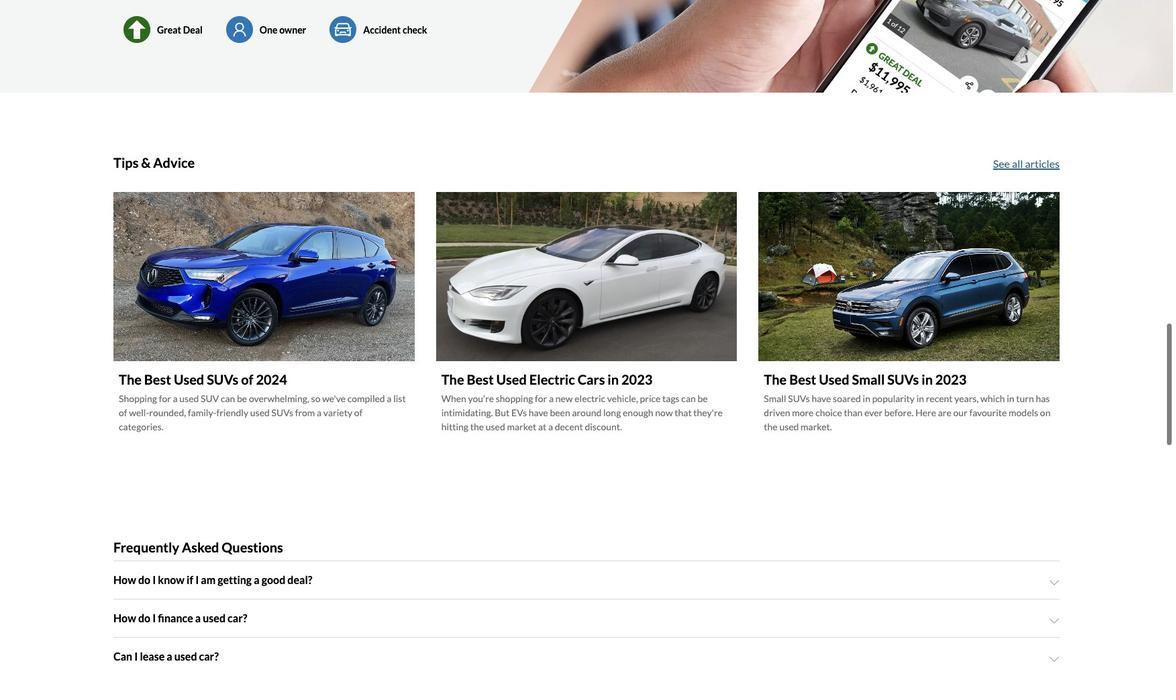 Task type: locate. For each thing, give the bounding box(es) containing it.
a right from
[[317, 403, 322, 414]]

the inside the best used suvs of 2024 shopping for a used suv can be overwhelming, so we've compiled a list of well-rounded, family-friendly used suvs from a variety of categories.
[[119, 367, 142, 383]]

family-
[[188, 403, 216, 414]]

0 vertical spatial car?
[[228, 608, 247, 621]]

choice
[[816, 403, 842, 414]]

the up when
[[442, 367, 464, 383]]

1 vertical spatial car?
[[199, 646, 219, 659]]

0 horizontal spatial be
[[237, 389, 247, 400]]

have inside the best used small suvs in 2023 small suvs have soared in popularity in recent years, which in turn has driven more choice than ever before. here are our favourite models on the used market.
[[812, 389, 831, 400]]

used for small
[[819, 367, 850, 383]]

0 horizontal spatial the
[[470, 417, 484, 428]]

cars
[[578, 367, 605, 383]]

frequently
[[113, 535, 179, 552]]

of
[[241, 367, 253, 383], [119, 403, 127, 414], [354, 403, 363, 414]]

used up soared
[[819, 367, 850, 383]]

shopping
[[496, 389, 533, 400]]

0 vertical spatial small
[[852, 367, 885, 383]]

2 horizontal spatial used
[[819, 367, 850, 383]]

best
[[144, 367, 171, 383], [467, 367, 494, 383], [790, 367, 817, 383]]

be up they're
[[698, 389, 708, 400]]

in left turn
[[1007, 389, 1015, 400]]

can inside 'the best used electric cars in 2023 when you're shopping for a new electric vehicle, price tags can be intimidating. but evs have been around long enough now that they're hitting the used market at a decent discount.'
[[682, 389, 696, 400]]

a left good
[[254, 570, 260, 582]]

used inside dropdown button
[[174, 646, 197, 659]]

2023 inside the best used small suvs in 2023 small suvs have soared in popularity in recent years, which in turn has driven more choice than ever before. here are our favourite models on the used market.
[[936, 367, 967, 383]]

2 horizontal spatial of
[[354, 403, 363, 414]]

i inside dropdown button
[[134, 646, 138, 659]]

a inside dropdown button
[[167, 646, 172, 659]]

deal?
[[288, 570, 313, 582]]

the inside 'the best used electric cars in 2023 when you're shopping for a new electric vehicle, price tags can be intimidating. but evs have been around long enough now that they're hitting the used market at a decent discount.'
[[442, 367, 464, 383]]

so
[[311, 389, 321, 400]]

suvs down overwhelming,
[[272, 403, 293, 414]]

i right can in the left of the page
[[134, 646, 138, 659]]

1 horizontal spatial best
[[467, 367, 494, 383]]

for
[[159, 389, 171, 400], [535, 389, 547, 400]]

used up the suv on the left of page
[[174, 367, 204, 383]]

car? down getting
[[228, 608, 247, 621]]

2023 for the best used electric cars in 2023
[[622, 367, 653, 383]]

i
[[153, 570, 156, 582], [195, 570, 199, 582], [153, 608, 156, 621], [134, 646, 138, 659]]

one owner image
[[224, 12, 255, 39]]

1 how from the top
[[113, 570, 136, 582]]

0 horizontal spatial can
[[221, 389, 235, 400]]

2 be from the left
[[698, 389, 708, 400]]

0 horizontal spatial car?
[[199, 646, 219, 659]]

in up vehicle,
[[608, 367, 619, 383]]

2 chevron down image from the top
[[1049, 612, 1060, 623]]

of down the 'compiled'
[[354, 403, 363, 414]]

the best used small suvs in 2023 image
[[759, 188, 1060, 357]]

great deal image
[[121, 12, 152, 39]]

accident
[[363, 20, 401, 31]]

the inside the best used small suvs in 2023 small suvs have soared in popularity in recent years, which in turn has driven more choice than ever before. here are our favourite models on the used market.
[[764, 367, 787, 383]]

in
[[608, 367, 619, 383], [922, 367, 933, 383], [863, 389, 871, 400], [917, 389, 925, 400], [1007, 389, 1015, 400]]

have inside 'the best used electric cars in 2023 when you're shopping for a new electric vehicle, price tags can be intimidating. but evs have been around long enough now that they're hitting the used market at a decent discount.'
[[529, 403, 548, 414]]

tags
[[663, 389, 680, 400]]

small up soared
[[852, 367, 885, 383]]

on
[[1041, 403, 1051, 414]]

1 chevron down image from the top
[[1049, 574, 1060, 584]]

how up can in the left of the page
[[113, 608, 136, 621]]

0 horizontal spatial 2023
[[622, 367, 653, 383]]

best up shopping in the left of the page
[[144, 367, 171, 383]]

2 2023 from the left
[[936, 367, 967, 383]]

how
[[113, 570, 136, 582], [113, 608, 136, 621]]

tips & advice
[[113, 150, 195, 167]]

accident check
[[363, 20, 427, 31]]

in inside 'the best used electric cars in 2023 when you're shopping for a new electric vehicle, price tags can be intimidating. but evs have been around long enough now that they're hitting the used market at a decent discount.'
[[608, 367, 619, 383]]

the best used electric cars in 2023 when you're shopping for a new electric vehicle, price tags can be intimidating. but evs have been around long enough now that they're hitting the used market at a decent discount.
[[442, 367, 723, 428]]

the up driven
[[764, 367, 787, 383]]

a right the at
[[548, 417, 553, 428]]

best for the best used small suvs in 2023
[[790, 367, 817, 383]]

1 horizontal spatial 2023
[[936, 367, 967, 383]]

car? inside how do i finance a used car? dropdown button
[[228, 608, 247, 621]]

the down 'intimidating.'
[[470, 417, 484, 428]]

1 horizontal spatial small
[[852, 367, 885, 383]]

the
[[470, 417, 484, 428], [764, 417, 778, 428]]

the
[[119, 367, 142, 383], [442, 367, 464, 383], [764, 367, 787, 383]]

decent
[[555, 417, 583, 428]]

1 horizontal spatial car?
[[228, 608, 247, 621]]

small up driven
[[764, 389, 787, 400]]

2 for from the left
[[535, 389, 547, 400]]

1 horizontal spatial used
[[497, 367, 527, 383]]

1 horizontal spatial the
[[442, 367, 464, 383]]

best inside the best used small suvs in 2023 small suvs have soared in popularity in recent years, which in turn has driven more choice than ever before. here are our favourite models on the used market.
[[790, 367, 817, 383]]

enough
[[623, 403, 654, 414]]

1 vertical spatial have
[[529, 403, 548, 414]]

best inside 'the best used electric cars in 2023 when you're shopping for a new electric vehicle, price tags can be intimidating. but evs have been around long enough now that they're hitting the used market at a decent discount.'
[[467, 367, 494, 383]]

0 horizontal spatial used
[[174, 367, 204, 383]]

chevron down image inside how do i know if i am getting a good deal? dropdown button
[[1049, 574, 1060, 584]]

articles
[[1026, 153, 1060, 166]]

0 vertical spatial have
[[812, 389, 831, 400]]

1 for from the left
[[159, 389, 171, 400]]

how down frequently
[[113, 570, 136, 582]]

do left finance
[[138, 608, 151, 621]]

3 used from the left
[[819, 367, 850, 383]]

1 vertical spatial chevron down image
[[1049, 612, 1060, 623]]

popularity
[[873, 389, 915, 400]]

2023 up recent
[[936, 367, 967, 383]]

the best used suvs of 2024 shopping for a used suv can be overwhelming, so we've compiled a list of well-rounded, family-friendly used suvs from a variety of categories.
[[119, 367, 406, 428]]

do
[[138, 570, 151, 582], [138, 608, 151, 621]]

getting
[[218, 570, 252, 582]]

before.
[[885, 403, 914, 414]]

used down the how do i know if i am getting a good deal?
[[203, 608, 226, 621]]

i left know
[[153, 570, 156, 582]]

see all articles
[[994, 153, 1060, 166]]

best for the best used suvs of 2024
[[144, 367, 171, 383]]

1 the from the left
[[470, 417, 484, 428]]

2 do from the top
[[138, 608, 151, 621]]

used inside the best used small suvs in 2023 small suvs have soared in popularity in recent years, which in turn has driven more choice than ever before. here are our favourite models on the used market.
[[819, 367, 850, 383]]

2 can from the left
[[682, 389, 696, 400]]

0 horizontal spatial have
[[529, 403, 548, 414]]

0 vertical spatial how
[[113, 570, 136, 582]]

car? down how do i finance a used car?
[[199, 646, 219, 659]]

do left know
[[138, 570, 151, 582]]

at
[[538, 417, 547, 428]]

can up that
[[682, 389, 696, 400]]

do for know
[[138, 570, 151, 582]]

used up shopping
[[497, 367, 527, 383]]

in up recent
[[922, 367, 933, 383]]

price
[[640, 389, 661, 400]]

for down electric
[[535, 389, 547, 400]]

1 vertical spatial do
[[138, 608, 151, 621]]

if
[[187, 570, 193, 582]]

well-
[[129, 403, 149, 414]]

used down driven
[[780, 417, 799, 428]]

a right lease
[[167, 646, 172, 659]]

am
[[201, 570, 216, 582]]

best up you're
[[467, 367, 494, 383]]

0 horizontal spatial for
[[159, 389, 171, 400]]

for up rounded,
[[159, 389, 171, 400]]

1 used from the left
[[174, 367, 204, 383]]

from
[[295, 403, 315, 414]]

used
[[179, 389, 199, 400], [250, 403, 270, 414], [486, 417, 505, 428], [780, 417, 799, 428], [203, 608, 226, 621], [174, 646, 197, 659]]

in up ever
[[863, 389, 871, 400]]

1 horizontal spatial the
[[764, 417, 778, 428]]

good
[[262, 570, 286, 582]]

have
[[812, 389, 831, 400], [529, 403, 548, 414]]

1 be from the left
[[237, 389, 247, 400]]

the up shopping in the left of the page
[[119, 367, 142, 383]]

categories.
[[119, 417, 164, 428]]

2 the from the left
[[442, 367, 464, 383]]

best up more at the bottom
[[790, 367, 817, 383]]

0 vertical spatial chevron down image
[[1049, 574, 1060, 584]]

1 horizontal spatial have
[[812, 389, 831, 400]]

1 the from the left
[[119, 367, 142, 383]]

2 vertical spatial chevron down image
[[1049, 650, 1060, 661]]

small
[[852, 367, 885, 383], [764, 389, 787, 400]]

0 horizontal spatial of
[[119, 403, 127, 414]]

1 horizontal spatial for
[[535, 389, 547, 400]]

2 horizontal spatial the
[[764, 367, 787, 383]]

1 vertical spatial how
[[113, 608, 136, 621]]

recent
[[926, 389, 953, 400]]

of left 2024 at bottom left
[[241, 367, 253, 383]]

2 horizontal spatial best
[[790, 367, 817, 383]]

chevron down image
[[1049, 574, 1060, 584], [1049, 612, 1060, 623], [1049, 650, 1060, 661]]

be inside the best used suvs of 2024 shopping for a used suv can be overwhelming, so we've compiled a list of well-rounded, family-friendly used suvs from a variety of categories.
[[237, 389, 247, 400]]

the down driven
[[764, 417, 778, 428]]

3 the from the left
[[764, 367, 787, 383]]

used right lease
[[174, 646, 197, 659]]

car? inside can i lease a used car? dropdown button
[[199, 646, 219, 659]]

ever
[[865, 403, 883, 414]]

used down overwhelming,
[[250, 403, 270, 414]]

have up the at
[[529, 403, 548, 414]]

3 best from the left
[[790, 367, 817, 383]]

0 vertical spatial do
[[138, 570, 151, 582]]

the for the best used suvs of 2024
[[119, 367, 142, 383]]

1 best from the left
[[144, 367, 171, 383]]

2023 up price
[[622, 367, 653, 383]]

best for the best used electric cars in 2023
[[467, 367, 494, 383]]

check
[[403, 20, 427, 31]]

1 do from the top
[[138, 570, 151, 582]]

vehicle,
[[607, 389, 638, 400]]

be up friendly
[[237, 389, 247, 400]]

can up friendly
[[221, 389, 235, 400]]

1 2023 from the left
[[622, 367, 653, 383]]

2023 inside 'the best used electric cars in 2023 when you're shopping for a new electric vehicle, price tags can be intimidating. but evs have been around long enough now that they're hitting the used market at a decent discount.'
[[622, 367, 653, 383]]

0 horizontal spatial best
[[144, 367, 171, 383]]

suv
[[201, 389, 219, 400]]

be
[[237, 389, 247, 400], [698, 389, 708, 400]]

great
[[157, 20, 181, 31]]

used inside 'the best used electric cars in 2023 when you're shopping for a new electric vehicle, price tags can be intimidating. but evs have been around long enough now that they're hitting the used market at a decent discount.'
[[497, 367, 527, 383]]

car?
[[228, 608, 247, 621], [199, 646, 219, 659]]

chevron down image inside how do i finance a used car? dropdown button
[[1049, 612, 1060, 623]]

how do i finance a used car?
[[113, 608, 247, 621]]

have up choice
[[812, 389, 831, 400]]

2 the from the left
[[764, 417, 778, 428]]

of left well-
[[119, 403, 127, 414]]

do for finance
[[138, 608, 151, 621]]

2 used from the left
[[497, 367, 527, 383]]

0 horizontal spatial small
[[764, 389, 787, 400]]

chevron down image for am
[[1049, 574, 1060, 584]]

0 horizontal spatial the
[[119, 367, 142, 383]]

owner
[[279, 20, 306, 31]]

how for how do i finance a used car?
[[113, 608, 136, 621]]

shopping
[[119, 389, 157, 400]]

deal
[[183, 20, 203, 31]]

1 horizontal spatial be
[[698, 389, 708, 400]]

2 best from the left
[[467, 367, 494, 383]]

best inside the best used suvs of 2024 shopping for a used suv can be overwhelming, so we've compiled a list of well-rounded, family-friendly used suvs from a variety of categories.
[[144, 367, 171, 383]]

used inside the best used suvs of 2024 shopping for a used suv can be overwhelming, so we've compiled a list of well-rounded, family-friendly used suvs from a variety of categories.
[[174, 367, 204, 383]]

the inside the best used small suvs in 2023 small suvs have soared in popularity in recent years, which in turn has driven more choice than ever before. here are our favourite models on the used market.
[[764, 417, 778, 428]]

1 can from the left
[[221, 389, 235, 400]]

2 how from the top
[[113, 608, 136, 621]]

2023
[[622, 367, 653, 383], [936, 367, 967, 383]]

can i lease a used car?
[[113, 646, 219, 659]]

suvs up the suv on the left of page
[[207, 367, 239, 383]]

1 horizontal spatial can
[[682, 389, 696, 400]]

can inside the best used suvs of 2024 shopping for a used suv can be overwhelming, so we've compiled a list of well-rounded, family-friendly used suvs from a variety of categories.
[[221, 389, 235, 400]]

a
[[173, 389, 178, 400], [387, 389, 392, 400], [549, 389, 554, 400], [317, 403, 322, 414], [548, 417, 553, 428], [254, 570, 260, 582], [195, 608, 201, 621], [167, 646, 172, 659]]

3 chevron down image from the top
[[1049, 650, 1060, 661]]

used down the but
[[486, 417, 505, 428]]



Task type: vqa. For each thing, say whether or not it's contained in the screenshot.
previews
no



Task type: describe. For each thing, give the bounding box(es) containing it.
soared
[[833, 389, 861, 400]]

know
[[158, 570, 185, 582]]

i right if
[[195, 570, 199, 582]]

the for the best used small suvs in 2023
[[764, 367, 787, 383]]

used for electric
[[497, 367, 527, 383]]

variety
[[324, 403, 353, 414]]

in up here
[[917, 389, 925, 400]]

suvs up popularity on the bottom of the page
[[888, 367, 919, 383]]

market
[[507, 417, 537, 428]]

for inside 'the best used electric cars in 2023 when you're shopping for a new electric vehicle, price tags can be intimidating. but evs have been around long enough now that they're hitting the used market at a decent discount.'
[[535, 389, 547, 400]]

our
[[954, 403, 968, 414]]

been
[[550, 403, 570, 414]]

great deal
[[157, 20, 203, 31]]

they're
[[694, 403, 723, 414]]

tips
[[113, 150, 139, 167]]

favourite
[[970, 403, 1007, 414]]

how do i know if i am getting a good deal? button
[[113, 558, 1060, 595]]

used for suvs
[[174, 367, 204, 383]]

all
[[1013, 153, 1023, 166]]

the best used small suvs in 2023 small suvs have soared in popularity in recent years, which in turn has driven more choice than ever before. here are our favourite models on the used market.
[[764, 367, 1051, 428]]

1 horizontal spatial of
[[241, 367, 253, 383]]

are
[[938, 403, 952, 414]]

electric
[[575, 389, 606, 400]]

a left the new
[[549, 389, 554, 400]]

how do i finance a used car? button
[[113, 596, 1060, 633]]

hitting
[[442, 417, 469, 428]]

we've
[[322, 389, 346, 400]]

friendly
[[216, 403, 248, 414]]

see all articles link
[[994, 152, 1060, 168]]

2023 for the best used small suvs in 2023
[[936, 367, 967, 383]]

accident check image
[[328, 12, 359, 39]]

one
[[260, 20, 278, 31]]

one owner
[[260, 20, 306, 31]]

advice
[[153, 150, 195, 167]]

used inside dropdown button
[[203, 608, 226, 621]]

how for how do i know if i am getting a good deal?
[[113, 570, 136, 582]]

be inside 'the best used electric cars in 2023 when you're shopping for a new electric vehicle, price tags can be intimidating. but evs have been around long enough now that they're hitting the used market at a decent discount.'
[[698, 389, 708, 400]]

suvs up more at the bottom
[[788, 389, 810, 400]]

here
[[916, 403, 937, 414]]

evs
[[512, 403, 527, 414]]

lease
[[140, 646, 165, 659]]

asked
[[182, 535, 219, 552]]

finance
[[158, 608, 193, 621]]

models
[[1009, 403, 1039, 414]]

now
[[656, 403, 673, 414]]

questions
[[222, 535, 283, 552]]

new
[[556, 389, 573, 400]]

intimidating.
[[442, 403, 493, 414]]

around
[[572, 403, 602, 414]]

which
[[981, 389, 1005, 400]]

a up rounded,
[[173, 389, 178, 400]]

market.
[[801, 417, 832, 428]]

list
[[394, 389, 406, 400]]

how do i know if i am getting a good deal?
[[113, 570, 313, 582]]

more
[[792, 403, 814, 414]]

frequently asked questions
[[113, 535, 283, 552]]

used inside the best used small suvs in 2023 small suvs have soared in popularity in recent years, which in turn has driven more choice than ever before. here are our favourite models on the used market.
[[780, 417, 799, 428]]

compiled
[[348, 389, 385, 400]]

i left finance
[[153, 608, 156, 621]]

a right finance
[[195, 608, 201, 621]]

see
[[994, 153, 1010, 166]]

a left 'list' at left
[[387, 389, 392, 400]]

discount.
[[585, 417, 622, 428]]

years,
[[955, 389, 979, 400]]

2024
[[256, 367, 287, 383]]

driven
[[764, 403, 791, 414]]

the best used electric cars in 2023 image
[[436, 188, 737, 357]]

chevron down image for car?
[[1049, 612, 1060, 623]]

when
[[442, 389, 467, 400]]

turn
[[1017, 389, 1034, 400]]

chevron down image inside can i lease a used car? dropdown button
[[1049, 650, 1060, 661]]

long
[[604, 403, 621, 414]]

than
[[844, 403, 863, 414]]

can
[[113, 646, 132, 659]]

you're
[[468, 389, 494, 400]]

but
[[495, 403, 510, 414]]

the for the best used electric cars in 2023
[[442, 367, 464, 383]]

used up family-
[[179, 389, 199, 400]]

rounded,
[[149, 403, 186, 414]]

has
[[1036, 389, 1050, 400]]

the best used suvs of 2024 image
[[113, 188, 415, 357]]

used inside 'the best used electric cars in 2023 when you're shopping for a new electric vehicle, price tags can be intimidating. but evs have been around long enough now that they're hitting the used market at a decent discount.'
[[486, 417, 505, 428]]

for inside the best used suvs of 2024 shopping for a used suv can be overwhelming, so we've compiled a list of well-rounded, family-friendly used suvs from a variety of categories.
[[159, 389, 171, 400]]

1 vertical spatial small
[[764, 389, 787, 400]]

electric
[[530, 367, 575, 383]]

overwhelming,
[[249, 389, 309, 400]]

that
[[675, 403, 692, 414]]

can i lease a used car? button
[[113, 634, 1060, 672]]

the inside 'the best used electric cars in 2023 when you're shopping for a new electric vehicle, price tags can be intimidating. but evs have been around long enough now that they're hitting the used market at a decent discount.'
[[470, 417, 484, 428]]

&
[[141, 150, 151, 167]]



